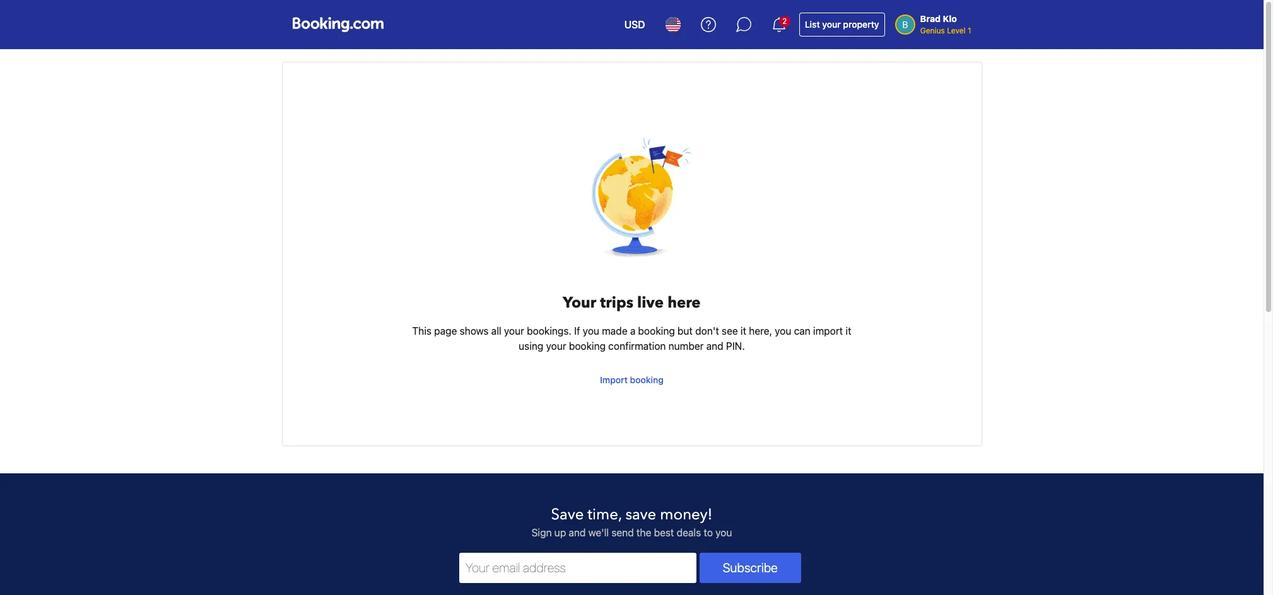 Task type: locate. For each thing, give the bounding box(es) containing it.
save
[[551, 505, 584, 526]]

0 vertical spatial and
[[706, 341, 724, 352]]

2 vertical spatial booking
[[630, 375, 664, 386]]

booking
[[638, 326, 675, 337], [569, 341, 606, 352], [630, 375, 664, 386]]

usd button
[[617, 9, 653, 40]]

list your property link
[[799, 13, 885, 37]]

made
[[602, 326, 628, 337]]

save
[[626, 505, 656, 526]]

0 vertical spatial your
[[822, 19, 841, 30]]

1 horizontal spatial your
[[546, 341, 566, 352]]

you right if
[[583, 326, 599, 337]]

list your property
[[805, 19, 879, 30]]

your
[[822, 19, 841, 30], [504, 326, 524, 337], [546, 341, 566, 352]]

level
[[947, 26, 966, 35]]

using
[[519, 341, 543, 352]]

trips
[[600, 293, 633, 314]]

you
[[583, 326, 599, 337], [775, 326, 791, 337], [716, 527, 732, 539]]

don't
[[695, 326, 719, 337]]

0 vertical spatial booking
[[638, 326, 675, 337]]

0 horizontal spatial it
[[741, 326, 746, 337]]

your right the all
[[504, 326, 524, 337]]

it right see
[[741, 326, 746, 337]]

this
[[412, 326, 432, 337]]

2 it from the left
[[846, 326, 851, 337]]

and
[[706, 341, 724, 352], [569, 527, 586, 539]]

import booking
[[600, 375, 664, 386]]

your down bookings.
[[546, 341, 566, 352]]

1 horizontal spatial and
[[706, 341, 724, 352]]

subscribe button
[[699, 553, 801, 584]]

2
[[782, 16, 787, 26]]

live
[[637, 293, 664, 314]]

best
[[654, 527, 674, 539]]

and inside 'save time, save money! sign up and we'll send the best deals to you'
[[569, 527, 586, 539]]

and right the "up"
[[569, 527, 586, 539]]

you left 'can'
[[775, 326, 791, 337]]

0 horizontal spatial your
[[504, 326, 524, 337]]

booking right import
[[630, 375, 664, 386]]

brad
[[920, 13, 941, 24]]

see
[[722, 326, 738, 337]]

here
[[668, 293, 701, 314]]

booking right the a
[[638, 326, 675, 337]]

can
[[794, 326, 811, 337]]

we'll
[[588, 527, 609, 539]]

your
[[563, 293, 596, 314]]

it
[[741, 326, 746, 337], [846, 326, 851, 337]]

2 horizontal spatial you
[[775, 326, 791, 337]]

booking down if
[[569, 341, 606, 352]]

1 horizontal spatial it
[[846, 326, 851, 337]]

you right 'to'
[[716, 527, 732, 539]]

it right import in the bottom right of the page
[[846, 326, 851, 337]]

property
[[843, 19, 879, 30]]

your right list
[[822, 19, 841, 30]]

brad klo genius level 1
[[920, 13, 971, 35]]

genius
[[920, 26, 945, 35]]

1 horizontal spatial you
[[716, 527, 732, 539]]

1 vertical spatial your
[[504, 326, 524, 337]]

0 horizontal spatial you
[[583, 326, 599, 337]]

0 horizontal spatial and
[[569, 527, 586, 539]]

bookings.
[[527, 326, 572, 337]]

booking.com online hotel reservations image
[[292, 17, 383, 32]]

page
[[434, 326, 457, 337]]

if
[[574, 326, 580, 337]]

and down don't
[[706, 341, 724, 352]]

1 vertical spatial and
[[569, 527, 586, 539]]



Task type: describe. For each thing, give the bounding box(es) containing it.
1
[[968, 26, 971, 35]]

deals
[[677, 527, 701, 539]]

confirmation
[[608, 341, 666, 352]]

import
[[813, 326, 843, 337]]

your trips live here
[[563, 293, 701, 314]]

here,
[[749, 326, 772, 337]]

1 vertical spatial booking
[[569, 341, 606, 352]]

time,
[[588, 505, 622, 526]]

list
[[805, 19, 820, 30]]

money!
[[660, 505, 713, 526]]

all
[[491, 326, 501, 337]]

this page shows all your bookings. if you made a booking but don't see it here, you can import it using your booking confirmation number and pin.
[[412, 326, 851, 352]]

number
[[669, 341, 704, 352]]

2 horizontal spatial your
[[822, 19, 841, 30]]

save time, save money! sign up and we'll send the best deals to you
[[532, 505, 732, 539]]

to
[[704, 527, 713, 539]]

but
[[678, 326, 693, 337]]

2 vertical spatial your
[[546, 341, 566, 352]]

Your email address email field
[[459, 553, 696, 584]]

1 it from the left
[[741, 326, 746, 337]]

the
[[637, 527, 651, 539]]

shows
[[460, 326, 489, 337]]

subscribe
[[723, 561, 778, 575]]

booking inside 'dropdown button'
[[630, 375, 664, 386]]

pin.
[[726, 341, 745, 352]]

usd
[[624, 19, 645, 30]]

import booking button
[[595, 369, 669, 392]]

up
[[554, 527, 566, 539]]

a
[[630, 326, 636, 337]]

and inside the this page shows all your bookings. if you made a booking but don't see it here, you can import it using your booking confirmation number and pin.
[[706, 341, 724, 352]]

you inside 'save time, save money! sign up and we'll send the best deals to you'
[[716, 527, 732, 539]]

sign
[[532, 527, 552, 539]]

import
[[600, 375, 628, 386]]

2 button
[[764, 9, 794, 40]]

send
[[612, 527, 634, 539]]

klo
[[943, 13, 957, 24]]



Task type: vqa. For each thing, say whether or not it's contained in the screenshot.
"Travel Insurance - Claims" Button
no



